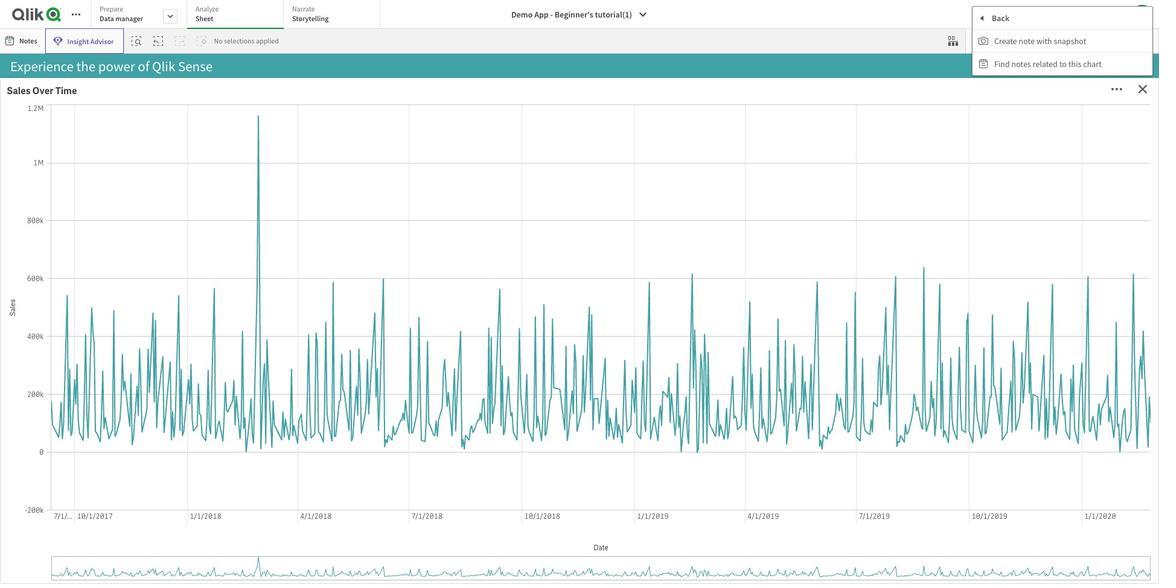 Task type: vqa. For each thing, say whether or not it's contained in the screenshot.
NEXT SHEET: PRODUCT DETAILS icon at the right top of the page
yes



Task type: locate. For each thing, give the bounding box(es) containing it.
only qlik sense lets you freely search and explore across all your data...as fast as you can click
[[23, 104, 560, 157]]

find notes related to this chart menu item
[[973, 53, 1153, 75]]

2 horizontal spatial sales
[[973, 299, 997, 311]]

prepare
[[100, 4, 123, 13]]

and
[[338, 104, 370, 130], [384, 324, 416, 349]]

application containing only qlik sense lets you freely search and explore across all your data...as fast as you can click
[[5, 83, 577, 496]]

halmon
[[614, 402, 639, 412]]

selections tool image
[[949, 36, 959, 46]]

sales left by
[[685, 299, 709, 311]]

your
[[522, 104, 560, 130], [415, 525, 457, 553]]

one
[[195, 324, 227, 349]]

create
[[995, 35, 1018, 46]]

tab list
[[91, 0, 385, 30]]

tutorial(1)
[[595, 9, 632, 20]]

you up data...as
[[194, 104, 225, 130]]

1 vertical spatial to
[[721, 525, 742, 553]]

by
[[711, 299, 721, 311]]

as
[[281, 132, 300, 157]]

per
[[999, 299, 1014, 311]]

0 vertical spatial and
[[338, 104, 370, 130]]

qlik
[[66, 104, 100, 130]]

and inside click on a value(s) in one of these list boxes and see how the data changes
[[384, 324, 416, 349]]

menu
[[973, 7, 1153, 75]]

create note with snapshot menu item
[[973, 30, 1153, 53]]

value(s)
[[106, 324, 172, 349]]

line
[[760, 299, 779, 311]]

uk optional. 5 of 7 row
[[583, 308, 667, 326]]

data
[[525, 324, 562, 349]]

beginner's
[[555, 9, 594, 20]]

time
[[55, 85, 77, 97]]

bookmarks
[[986, 37, 1021, 46]]

region up nordic optional. 3 of 7 row
[[601, 218, 626, 228]]

application
[[5, 83, 577, 496]]

advisor
[[90, 37, 114, 46]]

manager
[[115, 14, 143, 23]]

data
[[100, 14, 114, 23]]

1 vertical spatial your
[[415, 525, 457, 553]]

next: see your selections carry from sheet to sheet application
[[0, 0, 1160, 585], [5, 501, 1154, 579]]

2019
[[640, 152, 658, 161]]

prepare data manager
[[100, 4, 143, 23]]

1 horizontal spatial to
[[1060, 58, 1067, 69]]

sales
[[7, 85, 30, 97], [685, 299, 709, 311], [973, 299, 997, 311]]

0 vertical spatial region
[[601, 218, 626, 228]]

snapshot
[[1054, 35, 1087, 46]]

create note with snapshot
[[995, 35, 1087, 46]]

0 horizontal spatial selections
[[224, 36, 255, 45]]

and left see
[[384, 324, 416, 349]]

data...as
[[171, 132, 242, 157]]

list
[[302, 324, 327, 349]]

0 horizontal spatial sales
[[7, 85, 30, 97]]

freely
[[228, 104, 275, 130]]

your right see
[[415, 525, 457, 553]]

sales inside application
[[973, 299, 997, 311]]

sales for sales by product line
[[685, 299, 709, 311]]

region
[[601, 218, 626, 228], [1016, 299, 1046, 311]]

product
[[723, 299, 758, 311]]

amanda honda
[[588, 367, 637, 377]]

demo app - beginner's tutorial(1) button
[[504, 5, 655, 24]]

no
[[214, 36, 223, 45]]

david laychak optional. 4 of 19 row
[[583, 416, 667, 433]]

your right all
[[522, 104, 560, 130]]

see
[[420, 324, 449, 349]]

analyze sheet
[[196, 4, 219, 23]]

you
[[194, 104, 225, 130], [304, 132, 335, 157]]

0 vertical spatial to
[[1060, 58, 1067, 69]]

1 horizontal spatial selections
[[461, 525, 557, 553]]

across
[[440, 104, 495, 130]]

1 horizontal spatial and
[[384, 324, 416, 349]]

1 vertical spatial selections
[[461, 525, 557, 553]]

these
[[251, 324, 298, 349]]

bookmarks button
[[969, 31, 1036, 51]]

0 horizontal spatial region
[[601, 218, 626, 228]]

narrate storytelling
[[292, 4, 329, 23]]

amanda
[[588, 367, 614, 377]]

find notes related to this chart
[[995, 58, 1102, 69]]

0 horizontal spatial and
[[338, 104, 370, 130]]

sales left the over
[[7, 85, 30, 97]]

click
[[21, 324, 63, 349]]

to inside button
[[721, 525, 742, 553]]

sales over time
[[7, 85, 77, 97]]

0 vertical spatial selections
[[224, 36, 255, 45]]

0 horizontal spatial sheet
[[664, 525, 717, 553]]

1 vertical spatial region
[[1016, 299, 1046, 311]]

0 horizontal spatial to
[[721, 525, 742, 553]]

region inside application
[[1016, 299, 1046, 311]]

related
[[1033, 58, 1058, 69]]

you right as
[[304, 132, 335, 157]]

how
[[453, 324, 490, 349]]

0 vertical spatial your
[[522, 104, 560, 130]]

sheets button
[[1041, 31, 1094, 51]]

1 horizontal spatial sales
[[685, 299, 709, 311]]

next: see your selections carry from sheet to sheet
[[321, 525, 798, 553]]

sheet
[[664, 525, 717, 553], [746, 525, 798, 553]]

and up can
[[338, 104, 370, 130]]

1 horizontal spatial region
[[1016, 299, 1046, 311]]

1 vertical spatial you
[[304, 132, 335, 157]]

storytelling
[[292, 14, 329, 23]]

1 horizontal spatial your
[[522, 104, 560, 130]]

2019 optional. 3 of 5 row
[[583, 148, 673, 165]]

next sheet: product details image
[[1135, 62, 1145, 71]]

carolyn
[[588, 402, 613, 412]]

0 horizontal spatial you
[[194, 104, 225, 130]]

next: see your selections carry from sheet to sheet button
[[13, 502, 1146, 576]]

a
[[92, 324, 102, 349]]

1 horizontal spatial you
[[304, 132, 335, 157]]

honda
[[616, 367, 637, 377]]

1 horizontal spatial sheet
[[746, 525, 798, 553]]

0 horizontal spatial your
[[415, 525, 457, 553]]

from
[[614, 525, 660, 553]]

sales left per
[[973, 299, 997, 311]]

sheets
[[1058, 37, 1079, 46]]

click
[[373, 132, 412, 157]]

insight advisor
[[67, 37, 114, 46]]

region right per
[[1016, 299, 1046, 311]]

1 vertical spatial and
[[384, 324, 416, 349]]

sales inside sales by product line application
[[685, 299, 709, 311]]

selections
[[224, 36, 255, 45], [461, 525, 557, 553]]



Task type: describe. For each thing, give the bounding box(es) containing it.
notes button
[[2, 31, 42, 51]]

the
[[494, 324, 521, 349]]

with
[[1037, 35, 1053, 46]]

david laychak
[[588, 419, 634, 429]]

brenda gibson
[[588, 384, 635, 394]]

lets
[[159, 104, 190, 130]]

sales for sales per region
[[973, 299, 997, 311]]

carry
[[562, 525, 610, 553]]

changes
[[256, 351, 327, 376]]

on
[[66, 324, 88, 349]]

notes
[[19, 36, 37, 45]]

amanda honda optional. 1 of 19 row
[[583, 363, 667, 381]]

sales per region application
[[967, 292, 1154, 496]]

and inside only qlik sense lets you freely search and explore across all your data...as fast as you can click
[[338, 104, 370, 130]]

1 sheet from the left
[[664, 525, 717, 553]]

back
[[992, 12, 1010, 23]]

can
[[338, 132, 369, 157]]

note
[[1019, 35, 1035, 46]]

to inside menu item
[[1060, 58, 1067, 69]]

brenda
[[588, 384, 611, 394]]

dennis johnson optional. 5 of 19 row
[[583, 433, 667, 451]]

menu containing back
[[973, 7, 1153, 75]]

over
[[32, 85, 53, 97]]

2 sheet from the left
[[746, 525, 798, 553]]

spain optional. 4 of 7 row
[[583, 291, 667, 308]]

in
[[176, 324, 191, 349]]

analyze
[[196, 4, 219, 13]]

boxes
[[331, 324, 381, 349]]

your inside next: see your selections carry from sheet to sheet button
[[415, 525, 457, 553]]

of
[[230, 324, 247, 349]]

insight
[[67, 37, 89, 46]]

demo app - beginner's tutorial(1)
[[512, 9, 632, 20]]

carolyn halmon optional. 3 of 19 row
[[583, 398, 667, 416]]

no selections applied
[[214, 36, 279, 45]]

brenda gibson optional. 2 of 19 row
[[583, 381, 667, 398]]

sales for sales over time
[[7, 85, 30, 97]]

app
[[535, 9, 549, 20]]

narrate
[[292, 4, 315, 13]]

david
[[588, 419, 606, 429]]

year
[[601, 93, 616, 103]]

fast
[[246, 132, 277, 157]]

0 vertical spatial you
[[194, 104, 225, 130]]

john davis optional. 6 of 19 row
[[583, 451, 667, 468]]

next:
[[321, 525, 372, 553]]

notes
[[1012, 58, 1032, 69]]

step back image
[[154, 36, 163, 46]]

applied
[[256, 36, 279, 45]]

carolyn halmon
[[588, 402, 639, 412]]

nordic
[[588, 277, 610, 286]]

demo
[[512, 9, 533, 20]]

smart search image
[[132, 36, 142, 46]]

this
[[1069, 58, 1082, 69]]

sales by product line application
[[678, 292, 962, 496]]

all
[[499, 104, 518, 130]]

gibson
[[612, 384, 635, 394]]

your inside only qlik sense lets you freely search and explore across all your data...as fast as you can click
[[522, 104, 560, 130]]

johnson
[[612, 437, 640, 447]]

nordic optional. 3 of 7 row
[[583, 273, 667, 291]]

insight advisor button
[[45, 28, 124, 54]]

find
[[995, 58, 1010, 69]]

see
[[376, 525, 411, 553]]

tab list containing prepare
[[91, 0, 385, 30]]

dennis johnson
[[588, 437, 640, 447]]

only
[[23, 104, 62, 130]]

search
[[278, 104, 334, 130]]

sales per region
[[973, 299, 1046, 311]]

laychak
[[608, 419, 634, 429]]

sense
[[104, 104, 155, 130]]

profile image
[[1133, 5, 1152, 24]]

uk
[[588, 312, 598, 321]]

chart
[[1084, 58, 1102, 69]]

click on a value(s) in one of these list boxes and see how the data changes
[[21, 324, 562, 376]]

sheet
[[196, 14, 214, 23]]

dennis
[[588, 437, 610, 447]]

selections inside button
[[461, 525, 557, 553]]

spain
[[588, 294, 606, 304]]

sales by product line
[[685, 299, 779, 311]]



